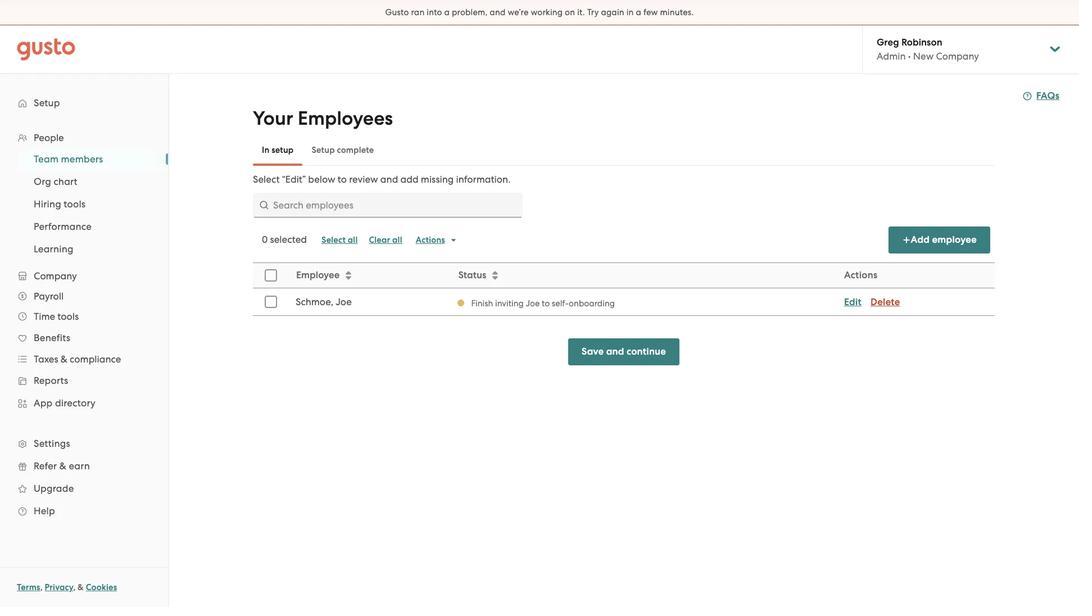 Task type: describe. For each thing, give the bounding box(es) containing it.
admin
[[877, 51, 906, 62]]

upgrade link
[[11, 479, 157, 499]]

2 a from the left
[[636, 7, 642, 17]]

compliance
[[70, 354, 121, 365]]

terms
[[17, 583, 40, 593]]

onboarding
[[569, 298, 615, 308]]

terms , privacy , & cookies
[[17, 583, 117, 593]]

schmoe,
[[296, 296, 334, 308]]

payroll
[[34, 291, 64, 302]]

setup for setup
[[34, 97, 60, 109]]

hiring
[[34, 199, 61, 210]]

inviting
[[496, 298, 524, 308]]

settings
[[34, 438, 70, 449]]

list containing people
[[0, 128, 168, 522]]

taxes & compliance
[[34, 354, 121, 365]]

hiring tools
[[34, 199, 86, 210]]

org
[[34, 176, 51, 187]]

add
[[911, 234, 930, 246]]

refer & earn
[[34, 461, 90, 472]]

learning link
[[20, 239, 157, 259]]

finish
[[472, 298, 493, 308]]

select all button
[[316, 231, 364, 249]]

greg
[[877, 37, 900, 48]]

1 horizontal spatial joe
[[526, 298, 540, 308]]

employee
[[296, 269, 340, 281]]

time tools button
[[11, 307, 157, 327]]

problem,
[[452, 7, 488, 17]]

setup for setup complete
[[312, 145, 335, 155]]

select for select "edit" below to review and add missing information.
[[253, 174, 280, 185]]

few
[[644, 7, 658, 17]]

add
[[401, 174, 419, 185]]

earn
[[69, 461, 90, 472]]

settings link
[[11, 434, 157, 454]]

selected
[[270, 234, 307, 245]]

edit
[[845, 296, 862, 308]]

setup complete
[[312, 145, 374, 155]]

"edit"
[[282, 174, 306, 185]]

to for self-
[[542, 298, 550, 308]]

employee
[[933, 234, 977, 246]]

app directory link
[[11, 393, 157, 413]]

org chart link
[[20, 172, 157, 192]]

0 selected status
[[262, 234, 307, 245]]

in setup tab panel
[[253, 173, 995, 316]]

working
[[531, 7, 563, 17]]

time tools
[[34, 311, 79, 322]]

to for review
[[338, 174, 347, 185]]

we're
[[508, 7, 529, 17]]

directory
[[55, 398, 96, 409]]

cookies button
[[86, 581, 117, 594]]

your employees
[[253, 107, 393, 130]]

save and continue button
[[569, 339, 680, 366]]

clear
[[369, 235, 390, 245]]

save and continue
[[582, 346, 667, 358]]

employees
[[298, 107, 393, 130]]

add employee
[[911, 234, 977, 246]]

list containing team members
[[0, 148, 168, 260]]

tools for hiring tools
[[64, 199, 86, 210]]

into
[[427, 7, 442, 17]]

actions inside dropdown button
[[416, 235, 445, 245]]

Select row checkbox
[[259, 290, 283, 314]]

help link
[[11, 501, 157, 521]]

schmoe, joe
[[296, 296, 352, 308]]

app
[[34, 398, 53, 409]]

members
[[61, 154, 103, 165]]

refer
[[34, 461, 57, 472]]

in
[[627, 7, 634, 17]]

team
[[34, 154, 59, 165]]

app directory
[[34, 398, 96, 409]]

privacy link
[[45, 583, 73, 593]]

gusto navigation element
[[0, 74, 168, 540]]

1 a from the left
[[445, 7, 450, 17]]

and inside button
[[607, 346, 625, 358]]

& for earn
[[59, 461, 66, 472]]

finish inviting joe to self-onboarding
[[472, 298, 615, 308]]

in setup
[[262, 145, 294, 155]]

1 , from the left
[[40, 583, 43, 593]]

all for select all
[[348, 235, 358, 245]]

information.
[[456, 174, 511, 185]]

faqs button
[[1024, 89, 1060, 103]]



Task type: locate. For each thing, give the bounding box(es) containing it.
list
[[0, 128, 168, 522], [0, 148, 168, 260]]

0 vertical spatial select
[[253, 174, 280, 185]]

1 vertical spatial setup
[[312, 145, 335, 155]]

in
[[262, 145, 270, 155]]

your
[[253, 107, 293, 130]]

select "edit" below to review and add missing information.
[[253, 174, 511, 185]]

privacy
[[45, 583, 73, 593]]

and for problem,
[[490, 7, 506, 17]]

and inside in setup tab panel
[[381, 174, 398, 185]]

0 vertical spatial to
[[338, 174, 347, 185]]

1 horizontal spatial all
[[393, 235, 403, 245]]

taxes & compliance button
[[11, 349, 157, 370]]

0 vertical spatial tools
[[64, 199, 86, 210]]

2 , from the left
[[73, 583, 76, 593]]

select inside select all button
[[322, 235, 346, 245]]

tools right time at the bottom left of page
[[58, 311, 79, 322]]

edit link
[[845, 296, 862, 308]]

0 horizontal spatial to
[[338, 174, 347, 185]]

select
[[253, 174, 280, 185], [322, 235, 346, 245]]

2 horizontal spatial and
[[607, 346, 625, 358]]

taxes
[[34, 354, 58, 365]]

company button
[[11, 266, 157, 286]]

tools inside dropdown button
[[58, 311, 79, 322]]

setup complete button
[[303, 137, 383, 164]]

team members link
[[20, 149, 157, 169]]

0 vertical spatial actions
[[416, 235, 445, 245]]

0 vertical spatial and
[[490, 7, 506, 17]]

all left clear
[[348, 235, 358, 245]]

Search employees field
[[253, 193, 523, 218]]

on
[[565, 7, 576, 17]]

all for clear all
[[393, 235, 403, 245]]

, left cookies button
[[73, 583, 76, 593]]

and
[[490, 7, 506, 17], [381, 174, 398, 185], [607, 346, 625, 358]]

1 horizontal spatial and
[[490, 7, 506, 17]]

to right the below
[[338, 174, 347, 185]]

team members
[[34, 154, 103, 165]]

home image
[[17, 38, 75, 60]]

in setup button
[[253, 137, 303, 164]]

•
[[909, 51, 911, 62]]

1 all from the left
[[348, 235, 358, 245]]

add employee button
[[889, 227, 991, 254]]

& left cookies button
[[78, 583, 84, 593]]

0 horizontal spatial ,
[[40, 583, 43, 593]]

status button
[[452, 264, 837, 287]]

actions right clear all button
[[416, 235, 445, 245]]

setup link
[[11, 93, 157, 113]]

1 horizontal spatial setup
[[312, 145, 335, 155]]

select left "edit"
[[253, 174, 280, 185]]

robinson
[[902, 37, 943, 48]]

0 horizontal spatial joe
[[336, 296, 352, 308]]

minutes.
[[661, 7, 694, 17]]

complete
[[337, 145, 374, 155]]

greg robinson admin • new company
[[877, 37, 980, 62]]

a
[[445, 7, 450, 17], [636, 7, 642, 17]]

grid
[[253, 263, 995, 316]]

0 horizontal spatial and
[[381, 174, 398, 185]]

help
[[34, 506, 55, 517]]

employee button
[[290, 264, 451, 287]]

faqs
[[1037, 90, 1060, 102]]

0 horizontal spatial company
[[34, 271, 77, 282]]

company up 'payroll'
[[34, 271, 77, 282]]

grid containing employee
[[253, 263, 995, 316]]

delete button
[[871, 296, 901, 309]]

payroll button
[[11, 286, 157, 307]]

1 vertical spatial tools
[[58, 311, 79, 322]]

setup inside gusto navigation element
[[34, 97, 60, 109]]

clear all button
[[364, 231, 408, 249]]

and left we're
[[490, 7, 506, 17]]

to left the self-
[[542, 298, 550, 308]]

& inside taxes & compliance "dropdown button"
[[61, 354, 67, 365]]

,
[[40, 583, 43, 593], [73, 583, 76, 593]]

company right new
[[937, 51, 980, 62]]

performance link
[[20, 217, 157, 237]]

ran
[[411, 7, 425, 17]]

1 list from the top
[[0, 128, 168, 522]]

&
[[61, 354, 67, 365], [59, 461, 66, 472], [78, 583, 84, 593]]

all right clear
[[393, 235, 403, 245]]

all
[[348, 235, 358, 245], [393, 235, 403, 245]]

1 horizontal spatial to
[[542, 298, 550, 308]]

org chart
[[34, 176, 78, 187]]

& left earn on the left bottom of page
[[59, 461, 66, 472]]

continue
[[627, 346, 667, 358]]

save
[[582, 346, 604, 358]]

2 all from the left
[[393, 235, 403, 245]]

learning
[[34, 244, 74, 255]]

1 horizontal spatial actions
[[845, 269, 878, 281]]

0 horizontal spatial setup
[[34, 97, 60, 109]]

0 selected
[[262, 234, 307, 245]]

and for review
[[381, 174, 398, 185]]

1 vertical spatial select
[[322, 235, 346, 245]]

a right the into
[[445, 7, 450, 17]]

employees tab list
[[253, 134, 995, 166]]

actions up edit link
[[845, 269, 878, 281]]

, left privacy
[[40, 583, 43, 593]]

& inside refer & earn link
[[59, 461, 66, 472]]

status
[[459, 269, 487, 281]]

benefits link
[[11, 328, 157, 348]]

0
[[262, 234, 268, 245]]

2 list from the top
[[0, 148, 168, 260]]

setup up the below
[[312, 145, 335, 155]]

missing
[[421, 174, 454, 185]]

setup up people
[[34, 97, 60, 109]]

hiring tools link
[[20, 194, 157, 214]]

chart
[[54, 176, 78, 187]]

tools for time tools
[[58, 311, 79, 322]]

1 vertical spatial company
[[34, 271, 77, 282]]

a right the in
[[636, 7, 642, 17]]

0 horizontal spatial select
[[253, 174, 280, 185]]

1 vertical spatial &
[[59, 461, 66, 472]]

people
[[34, 132, 64, 143]]

0 vertical spatial &
[[61, 354, 67, 365]]

1 vertical spatial to
[[542, 298, 550, 308]]

Select all rows on this page checkbox
[[259, 263, 283, 288]]

time
[[34, 311, 55, 322]]

new
[[914, 51, 934, 62]]

setup inside 'button'
[[312, 145, 335, 155]]

setup
[[272, 145, 294, 155]]

reports link
[[11, 371, 157, 391]]

0 vertical spatial company
[[937, 51, 980, 62]]

& for compliance
[[61, 354, 67, 365]]

add employee link
[[889, 227, 991, 254]]

below
[[308, 174, 336, 185]]

select all
[[322, 235, 358, 245]]

to
[[338, 174, 347, 185], [542, 298, 550, 308]]

clear all
[[369, 235, 403, 245]]

tools down chart
[[64, 199, 86, 210]]

delete
[[871, 296, 901, 308]]

refer & earn link
[[11, 456, 157, 476]]

and right save
[[607, 346, 625, 358]]

0 vertical spatial setup
[[34, 97, 60, 109]]

upgrade
[[34, 483, 74, 494]]

gusto ran into a problem, and we're working on it. try again in a few minutes.
[[386, 7, 694, 17]]

review
[[349, 174, 378, 185]]

joe right inviting
[[526, 298, 540, 308]]

1 horizontal spatial company
[[937, 51, 980, 62]]

0 horizontal spatial all
[[348, 235, 358, 245]]

2 vertical spatial &
[[78, 583, 84, 593]]

company inside company dropdown button
[[34, 271, 77, 282]]

1 horizontal spatial select
[[322, 235, 346, 245]]

select for select all
[[322, 235, 346, 245]]

again
[[601, 7, 625, 17]]

2 vertical spatial and
[[607, 346, 625, 358]]

select up employee
[[322, 235, 346, 245]]

joe right schmoe,
[[336, 296, 352, 308]]

1 vertical spatial actions
[[845, 269, 878, 281]]

tools inside 'link'
[[64, 199, 86, 210]]

and left add
[[381, 174, 398, 185]]

1 horizontal spatial a
[[636, 7, 642, 17]]

self-
[[552, 298, 569, 308]]

setup
[[34, 97, 60, 109], [312, 145, 335, 155]]

1 vertical spatial and
[[381, 174, 398, 185]]

tools
[[64, 199, 86, 210], [58, 311, 79, 322]]

1 horizontal spatial ,
[[73, 583, 76, 593]]

0 horizontal spatial actions
[[416, 235, 445, 245]]

0 horizontal spatial a
[[445, 7, 450, 17]]

& right taxes on the bottom
[[61, 354, 67, 365]]

company inside greg robinson admin • new company
[[937, 51, 980, 62]]



Task type: vqa. For each thing, say whether or not it's contained in the screenshot.
left bookkeeping
no



